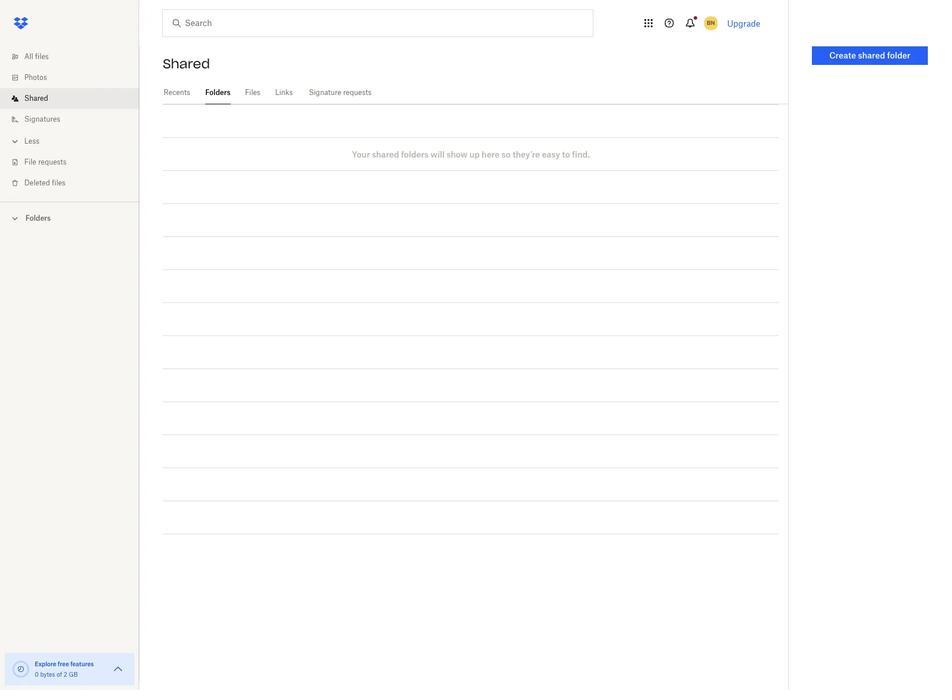 Task type: vqa. For each thing, say whether or not it's contained in the screenshot.
Folders to the bottom
yes



Task type: describe. For each thing, give the bounding box(es) containing it.
folders inside folders link
[[205, 88, 231, 97]]

all
[[24, 52, 33, 61]]

files
[[245, 88, 260, 97]]

shared inside list item
[[24, 94, 48, 103]]

will
[[431, 149, 445, 159]]

folder
[[887, 50, 911, 60]]

signature
[[309, 88, 341, 97]]

create shared folder button
[[812, 46, 928, 65]]

shared link
[[9, 88, 139, 109]]

requests for signature requests
[[343, 88, 372, 97]]

all files
[[24, 52, 49, 61]]

0
[[35, 671, 39, 678]]

file requests
[[24, 158, 67, 166]]

photos
[[24, 73, 47, 82]]

signature requests
[[309, 88, 372, 97]]

less
[[24, 137, 39, 145]]

up
[[469, 149, 480, 159]]

upgrade link
[[727, 18, 760, 28]]

bn
[[707, 19, 715, 27]]

shared for create
[[858, 50, 885, 60]]

all files link
[[9, 46, 139, 67]]

Search text field
[[185, 17, 569, 30]]

they're
[[513, 149, 540, 159]]

deleted files
[[24, 179, 66, 187]]

explore
[[35, 661, 56, 668]]

free
[[58, 661, 69, 668]]

so
[[501, 149, 511, 159]]

less image
[[9, 136, 21, 147]]

file
[[24, 158, 36, 166]]

easy
[[542, 149, 560, 159]]

photos link
[[9, 67, 139, 88]]

show
[[447, 149, 467, 159]]

quota usage element
[[12, 660, 30, 679]]

2
[[64, 671, 67, 678]]

explore free features 0 bytes of 2 gb
[[35, 661, 94, 678]]



Task type: locate. For each thing, give the bounding box(es) containing it.
1 horizontal spatial shared
[[163, 56, 210, 72]]

of
[[57, 671, 62, 678]]

your shared folders will show up here so they're easy to find.
[[352, 149, 590, 159]]

create
[[829, 50, 856, 60]]

folders
[[205, 88, 231, 97], [26, 214, 51, 223]]

1 horizontal spatial shared
[[858, 50, 885, 60]]

0 horizontal spatial requests
[[38, 158, 67, 166]]

shared down 'photos'
[[24, 94, 48, 103]]

0 vertical spatial requests
[[343, 88, 372, 97]]

requests right signature
[[343, 88, 372, 97]]

0 horizontal spatial folders
[[26, 214, 51, 223]]

features
[[70, 661, 94, 668]]

recents link
[[163, 81, 191, 103]]

bytes
[[40, 671, 55, 678]]

files right "all"
[[35, 52, 49, 61]]

folders link
[[205, 81, 231, 103]]

recents
[[164, 88, 190, 97]]

shared list item
[[0, 88, 139, 109]]

list containing all files
[[0, 39, 139, 202]]

files inside "link"
[[52, 179, 66, 187]]

gb
[[69, 671, 78, 678]]

files for deleted files
[[52, 179, 66, 187]]

upgrade
[[727, 18, 760, 28]]

0 horizontal spatial shared
[[372, 149, 399, 159]]

1 horizontal spatial files
[[52, 179, 66, 187]]

0 vertical spatial folders
[[205, 88, 231, 97]]

shared for your
[[372, 149, 399, 159]]

files right deleted
[[52, 179, 66, 187]]

requests right the "file"
[[38, 158, 67, 166]]

find.
[[572, 149, 590, 159]]

0 horizontal spatial shared
[[24, 94, 48, 103]]

tab list containing recents
[[163, 81, 788, 104]]

1 vertical spatial files
[[52, 179, 66, 187]]

deleted
[[24, 179, 50, 187]]

0 vertical spatial shared
[[163, 56, 210, 72]]

requests for file requests
[[38, 158, 67, 166]]

folders left files
[[205, 88, 231, 97]]

shared left folder
[[858, 50, 885, 60]]

signatures link
[[9, 109, 139, 130]]

create shared folder
[[829, 50, 911, 60]]

signature requests link
[[307, 81, 373, 103]]

shared
[[858, 50, 885, 60], [372, 149, 399, 159]]

folders inside "folders" button
[[26, 214, 51, 223]]

dropbox image
[[9, 12, 32, 35]]

1 vertical spatial requests
[[38, 158, 67, 166]]

bn button
[[702, 14, 720, 32]]

1 horizontal spatial requests
[[343, 88, 372, 97]]

requests
[[343, 88, 372, 97], [38, 158, 67, 166]]

1 vertical spatial folders
[[26, 214, 51, 223]]

links
[[275, 88, 293, 97]]

files link
[[245, 81, 261, 103]]

signatures
[[24, 115, 60, 123]]

0 vertical spatial shared
[[858, 50, 885, 60]]

deleted files link
[[9, 173, 139, 194]]

to
[[562, 149, 570, 159]]

folders down deleted
[[26, 214, 51, 223]]

folders button
[[0, 209, 139, 227]]

1 horizontal spatial folders
[[205, 88, 231, 97]]

0 vertical spatial files
[[35, 52, 49, 61]]

file requests link
[[9, 152, 139, 173]]

shared right the your
[[372, 149, 399, 159]]

1 vertical spatial shared
[[372, 149, 399, 159]]

0 horizontal spatial files
[[35, 52, 49, 61]]

shared
[[163, 56, 210, 72], [24, 94, 48, 103]]

links link
[[275, 81, 293, 103]]

files for all files
[[35, 52, 49, 61]]

shared inside button
[[858, 50, 885, 60]]

here
[[482, 149, 499, 159]]

folders
[[401, 149, 429, 159]]

tab list
[[163, 81, 788, 104]]

list
[[0, 39, 139, 202]]

files
[[35, 52, 49, 61], [52, 179, 66, 187]]

your
[[352, 149, 370, 159]]

shared up recents link
[[163, 56, 210, 72]]

1 vertical spatial shared
[[24, 94, 48, 103]]



